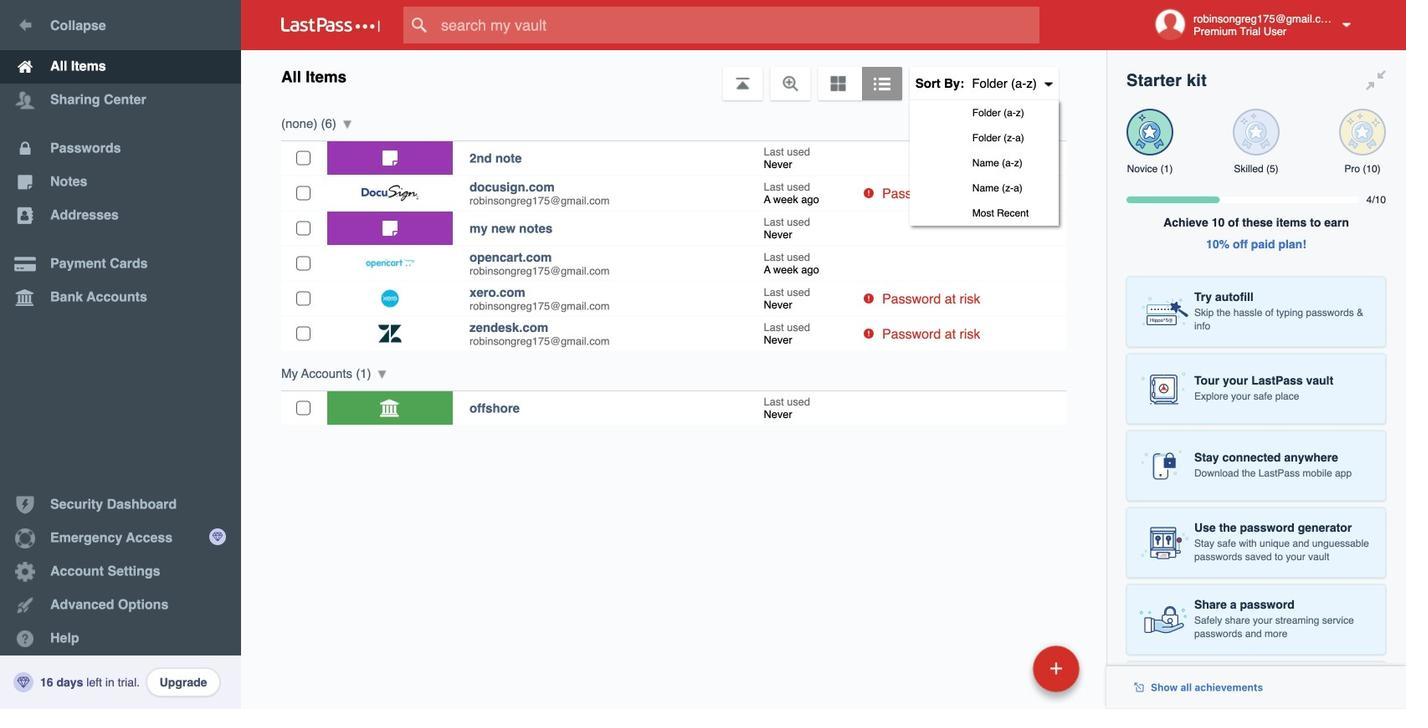 Task type: describe. For each thing, give the bounding box(es) containing it.
main navigation navigation
[[0, 0, 241, 710]]

search my vault text field
[[403, 7, 1072, 44]]

lastpass image
[[281, 18, 380, 33]]

Search search field
[[403, 7, 1072, 44]]



Task type: locate. For each thing, give the bounding box(es) containing it.
new item navigation
[[918, 641, 1090, 710]]

new item element
[[918, 645, 1086, 693]]

vault options navigation
[[241, 50, 1106, 226]]



Task type: vqa. For each thing, say whether or not it's contained in the screenshot.
Search search field
yes



